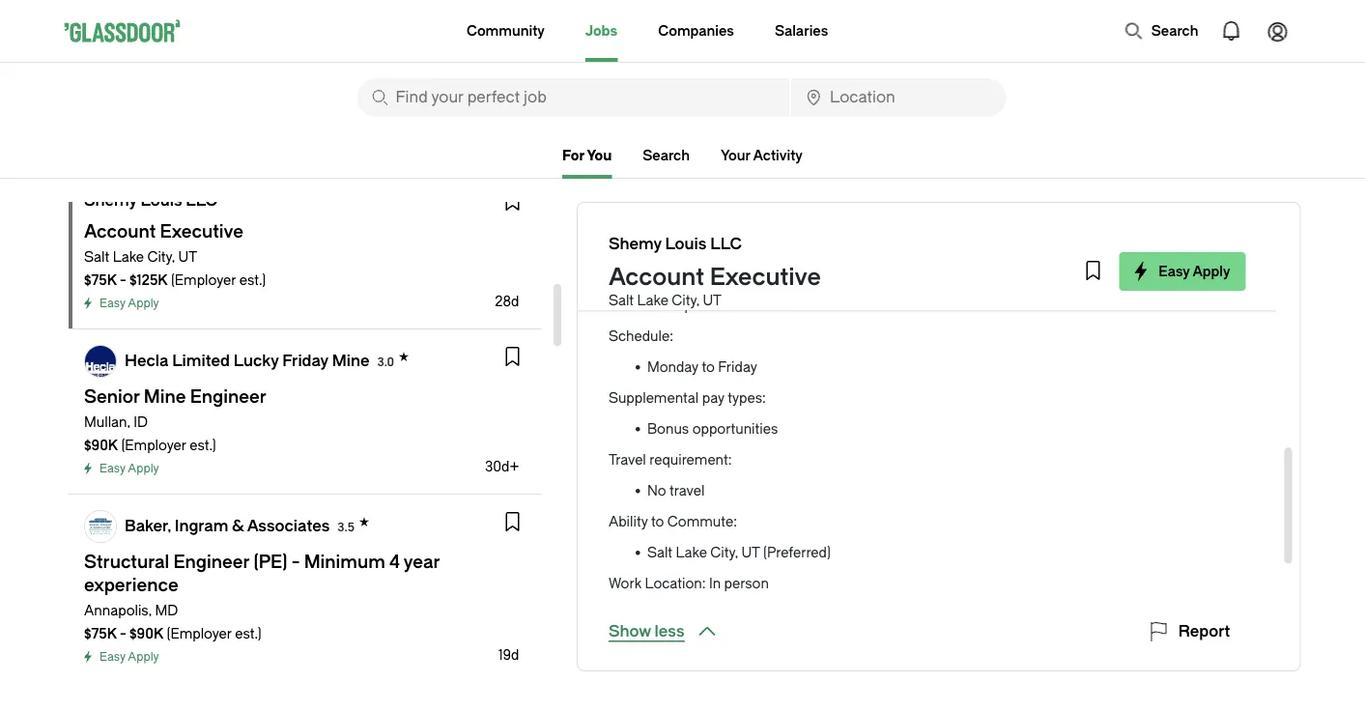 Task type: locate. For each thing, give the bounding box(es) containing it.
$90k inside mullan, id $90k (employer est.)
[[84, 437, 117, 453]]

(employer down id
[[121, 437, 186, 453]]

friday up types:
[[718, 359, 757, 375]]

louis up level:
[[665, 235, 707, 253]]

0 horizontal spatial city,
[[147, 249, 174, 265]]

1 vertical spatial shemy louis llc
[[609, 235, 742, 253]]

in
[[709, 575, 721, 591]]

0 vertical spatial louis
[[140, 192, 182, 210]]

easy down mullan,
[[99, 462, 125, 475]]

1 horizontal spatial friday
[[718, 359, 757, 375]]

0 horizontal spatial shemy
[[84, 192, 137, 210]]

packages
[[609, 170, 670, 186]]

2 no from the top
[[647, 483, 666, 499]]

experience
[[609, 266, 681, 282]]

shemy louis llc for account executive
[[609, 235, 742, 253]]

easy apply down mullan, id $90k (employer est.)
[[99, 462, 159, 475]]

1 horizontal spatial lake
[[637, 292, 669, 308]]

0 vertical spatial $75k
[[84, 272, 116, 288]]

feels good - a substantial sense of achievement - handling and advising employers employees and individuals on which benefits packages are best for their situation. you'll work directly with america's self-employed, small business owners and individuals.
[[609, 131, 1196, 205]]

0 horizontal spatial salt
[[84, 249, 109, 265]]

work
[[609, 575, 642, 591]]

$90k down mullan,
[[84, 437, 117, 453]]

0 vertical spatial shemy louis llc
[[84, 192, 217, 210]]

job type: full-time pay: $75,000.00 - $125,000.00 per year experience level:
[[609, 228, 854, 282]]

easy down annapolis,
[[99, 650, 125, 664]]

-
[[704, 131, 710, 147], [609, 150, 615, 166], [713, 247, 720, 263], [119, 272, 126, 288], [119, 626, 126, 642]]

1 horizontal spatial shemy
[[609, 235, 662, 253]]

0 horizontal spatial ut
[[178, 249, 197, 265]]

community
[[467, 23, 545, 39]]

0 vertical spatial lake
[[112, 249, 143, 265]]

friday left mine
[[282, 352, 328, 370]]

companies
[[658, 23, 734, 39]]

1 horizontal spatial ut
[[703, 292, 722, 308]]

1 none field from the left
[[357, 78, 790, 117]]

shemy up "experience"
[[609, 235, 662, 253]]

Search location field
[[791, 78, 1006, 117]]

1 vertical spatial louis
[[665, 235, 707, 253]]

apply for 19d
[[127, 650, 159, 664]]

and up "are" at the top of page
[[680, 150, 704, 166]]

1 horizontal spatial shemy louis llc
[[609, 235, 742, 253]]

show less
[[609, 623, 685, 641]]

salaries link
[[775, 0, 828, 62]]

0 vertical spatial salt
[[84, 249, 109, 265]]

monday
[[647, 359, 699, 375]]

salt
[[84, 249, 109, 265], [609, 292, 634, 308], [647, 544, 673, 560]]

1 vertical spatial llc
[[710, 235, 742, 253]]

2 horizontal spatial ut
[[742, 544, 760, 560]]

1 horizontal spatial city,
[[672, 292, 700, 308]]

0 horizontal spatial shemy louis llc
[[84, 192, 217, 210]]

show
[[609, 623, 651, 641]]

2 vertical spatial est.)
[[235, 626, 261, 642]]

ingram
[[174, 517, 228, 535]]

city,
[[147, 249, 174, 265], [672, 292, 700, 308], [711, 544, 738, 560]]

1 vertical spatial lake
[[637, 292, 669, 308]]

1 vertical spatial $75k
[[84, 626, 116, 642]]

1 vertical spatial salt
[[609, 292, 634, 308]]

0 horizontal spatial search
[[643, 147, 690, 163]]

supplemental pay types:
[[609, 390, 766, 406]]

for you link
[[562, 147, 612, 179]]

easy apply down small at top
[[1159, 263, 1231, 279]]

person
[[724, 575, 769, 591]]

0 horizontal spatial lake
[[112, 249, 143, 265]]

for
[[562, 147, 584, 163]]

with
[[965, 170, 992, 186]]

1 vertical spatial (employer
[[121, 437, 186, 453]]

$75k left the $125k
[[84, 272, 116, 288]]

$75,000.00
[[639, 247, 710, 263]]

lake up the $125k
[[112, 249, 143, 265]]

salt for salt lake city, ut (preferred)
[[647, 544, 673, 560]]

commute:
[[668, 514, 737, 530]]

hecla limited lucky friday mine logo image
[[85, 346, 115, 377]]

0 vertical spatial est.)
[[239, 272, 265, 288]]

baker,
[[124, 517, 171, 535]]

1 horizontal spatial llc
[[710, 235, 742, 253]]

easy inside button
[[1159, 263, 1190, 279]]

apply
[[1193, 263, 1231, 279], [127, 297, 159, 310], [127, 462, 159, 475], [127, 650, 159, 664]]

your activity link
[[721, 147, 803, 163]]

easy apply for 28d
[[99, 297, 159, 310]]

no for no travel
[[647, 483, 666, 499]]

requirement:
[[650, 452, 732, 468]]

1 vertical spatial search
[[643, 147, 690, 163]]

city, up the $125k
[[147, 249, 174, 265]]

3.0
[[377, 355, 394, 369]]

easy
[[1159, 263, 1190, 279], [99, 297, 125, 310], [99, 462, 125, 475], [99, 650, 125, 664]]

louis up the salt lake city, ut $75k - $125k (employer est.) on the top left of page
[[140, 192, 182, 210]]

2 vertical spatial (employer
[[166, 626, 231, 642]]

shemy up the $125k
[[84, 192, 137, 210]]

easy for 30d+
[[99, 462, 125, 475]]

easy apply down annapolis,
[[99, 650, 159, 664]]

lake for salt lake city, ut (preferred)
[[676, 544, 707, 560]]

1 vertical spatial $90k
[[129, 626, 163, 642]]

1 vertical spatial city,
[[672, 292, 700, 308]]

0 horizontal spatial friday
[[282, 352, 328, 370]]

2 $75k from the top
[[84, 626, 116, 642]]

on
[[1006, 150, 1023, 166]]

no
[[647, 297, 666, 313], [647, 483, 666, 499]]

est.)
[[239, 272, 265, 288], [189, 437, 216, 453], [235, 626, 261, 642]]

llc up the salt lake city, ut $75k - $125k (employer est.) on the top left of page
[[185, 192, 217, 210]]

(employer down md
[[166, 626, 231, 642]]

search inside search button
[[1152, 23, 1199, 39]]

2 vertical spatial salt
[[647, 544, 673, 560]]

$75k down annapolis,
[[84, 626, 116, 642]]

llc
[[185, 192, 217, 210], [710, 235, 742, 253]]

1 vertical spatial est.)
[[189, 437, 216, 453]]

1 horizontal spatial to
[[702, 359, 715, 375]]

account
[[609, 264, 704, 291]]

lake down the account at the top of page
[[637, 292, 669, 308]]

business
[[609, 189, 666, 205]]

1 vertical spatial no
[[647, 483, 666, 499]]

no left travel
[[647, 483, 666, 499]]

- down time
[[713, 247, 720, 263]]

lake inside the salt lake city, ut $75k - $125k (employer est.)
[[112, 249, 143, 265]]

0 vertical spatial city,
[[147, 249, 174, 265]]

companies link
[[658, 0, 734, 62]]

shemy
[[84, 192, 137, 210], [609, 235, 662, 253]]

2 horizontal spatial lake
[[676, 544, 707, 560]]

and down for
[[720, 189, 744, 205]]

2 horizontal spatial salt
[[647, 544, 673, 560]]

time
[[703, 228, 732, 243]]

1 $75k from the top
[[84, 272, 116, 288]]

0 horizontal spatial $90k
[[84, 437, 117, 453]]

supplemental
[[609, 390, 699, 406]]

- inside job type: full-time pay: $75,000.00 - $125,000.00 per year experience level:
[[713, 247, 720, 263]]

3.5
[[337, 520, 354, 534]]

achievement
[[855, 131, 958, 147]]

travel requirement:
[[609, 452, 732, 468]]

easy apply down the $125k
[[99, 297, 159, 310]]

to up pay
[[702, 359, 715, 375]]

0 vertical spatial llc
[[185, 192, 217, 210]]

types:
[[728, 390, 766, 406]]

0 vertical spatial shemy
[[84, 192, 137, 210]]

1 horizontal spatial louis
[[665, 235, 707, 253]]

- left the $125k
[[119, 272, 126, 288]]

(employer inside annapolis, md $75k - $90k (employer est.)
[[166, 626, 231, 642]]

activity
[[753, 147, 803, 163]]

advising
[[707, 150, 760, 166]]

2 vertical spatial ut
[[742, 544, 760, 560]]

0 horizontal spatial llc
[[185, 192, 217, 210]]

no down the account at the top of page
[[647, 297, 666, 313]]

ut for $75k
[[178, 249, 197, 265]]

- down annapolis,
[[119, 626, 126, 642]]

city, inside the salt lake city, ut $75k - $125k (employer est.)
[[147, 249, 174, 265]]

and down achievement
[[908, 150, 932, 166]]

type:
[[636, 228, 670, 243]]

30d+
[[485, 458, 519, 474]]

salt for salt lake city, ut $75k - $125k (employer est.)
[[84, 249, 109, 265]]

pay:
[[609, 247, 635, 263]]

2 vertical spatial city,
[[711, 544, 738, 560]]

0 vertical spatial to
[[702, 359, 715, 375]]

0 vertical spatial ut
[[178, 249, 197, 265]]

1 horizontal spatial none field
[[791, 78, 1006, 117]]

baker, ingram & associates logo image
[[85, 511, 115, 542]]

ut inside the salt lake city, ut $75k - $125k (employer est.)
[[178, 249, 197, 265]]

easy up hecla limited lucky friday mine logo
[[99, 297, 125, 310]]

0 horizontal spatial to
[[651, 514, 664, 530]]

city, up 'in'
[[711, 544, 738, 560]]

to for monday
[[702, 359, 715, 375]]

2 horizontal spatial city,
[[711, 544, 738, 560]]

salt inside the salt lake city, ut $75k - $125k (employer est.)
[[84, 249, 109, 265]]

feels
[[609, 131, 653, 147]]

shemy louis llc up the salt lake city, ut $75k - $125k (employer est.) on the top left of page
[[84, 192, 217, 210]]

associates
[[247, 517, 329, 535]]

0 horizontal spatial none field
[[357, 78, 790, 117]]

$90k inside annapolis, md $75k - $90k (employer est.)
[[129, 626, 163, 642]]

none field search location
[[791, 78, 1006, 117]]

None field
[[357, 78, 790, 117], [791, 78, 1006, 117]]

easy down small at top
[[1159, 263, 1190, 279]]

1 vertical spatial ut
[[703, 292, 722, 308]]

ut for (preferred)
[[742, 544, 760, 560]]

1 vertical spatial to
[[651, 514, 664, 530]]

1 vertical spatial shemy
[[609, 235, 662, 253]]

lucky
[[233, 352, 278, 370]]

lake up work location: in person
[[676, 544, 707, 560]]

city, for salt lake city, ut (preferred)
[[711, 544, 738, 560]]

1 no from the top
[[647, 297, 666, 313]]

monday to friday
[[647, 359, 757, 375]]

shemy louis llc up the account at the top of page
[[609, 235, 742, 253]]

1 horizontal spatial search
[[1152, 23, 1199, 39]]

louis for account executive
[[665, 235, 707, 253]]

2 none field from the left
[[791, 78, 1006, 117]]

(employer right the $125k
[[170, 272, 236, 288]]

level:
[[685, 266, 718, 282]]

id
[[133, 414, 147, 430]]

less
[[655, 623, 685, 641]]

2 vertical spatial lake
[[676, 544, 707, 560]]

employed,
[[1091, 170, 1158, 186]]

are
[[674, 170, 694, 186]]

1 horizontal spatial salt
[[609, 292, 634, 308]]

easy for 28d
[[99, 297, 125, 310]]

louis
[[140, 192, 182, 210], [665, 235, 707, 253]]

0 vertical spatial no
[[647, 297, 666, 313]]

none field up achievement
[[791, 78, 1006, 117]]

$90k down md
[[129, 626, 163, 642]]

est.) inside the salt lake city, ut $75k - $125k (employer est.)
[[239, 272, 265, 288]]

0 vertical spatial (employer
[[170, 272, 236, 288]]

salt inside account executive salt lake city, ut
[[609, 292, 634, 308]]

(employer inside mullan, id $90k (employer est.)
[[121, 437, 186, 453]]

shemy for account executive
[[609, 235, 662, 253]]

friday
[[282, 352, 328, 370], [718, 359, 757, 375]]

$125k
[[129, 272, 167, 288]]

year
[[826, 247, 854, 263]]

none field up for
[[357, 78, 790, 117]]

city, down level:
[[672, 292, 700, 308]]

0 vertical spatial search
[[1152, 23, 1199, 39]]

no for no experience needed
[[647, 297, 666, 313]]

mine
[[332, 352, 369, 370]]

0 vertical spatial $90k
[[84, 437, 117, 453]]

to right ability
[[651, 514, 664, 530]]

shemy louis llc for salt lake city, ut
[[84, 192, 217, 210]]

llc up level:
[[710, 235, 742, 253]]

louis for salt lake city, ut
[[140, 192, 182, 210]]

0 horizontal spatial louis
[[140, 192, 182, 210]]

1 horizontal spatial $90k
[[129, 626, 163, 642]]

apply for 28d
[[127, 297, 159, 310]]



Task type: vqa. For each thing, say whether or not it's contained in the screenshot.
)
no



Task type: describe. For each thing, give the bounding box(es) containing it.
their
[[750, 170, 778, 186]]

easy apply inside button
[[1159, 263, 1231, 279]]

for you
[[562, 147, 612, 163]]

job
[[609, 228, 633, 243]]

annapolis,
[[84, 602, 151, 618]]

needed
[[744, 297, 793, 313]]

search link
[[643, 147, 690, 163]]

(preferred)
[[763, 544, 831, 560]]

md
[[155, 602, 178, 618]]

est.) inside annapolis, md $75k - $90k (employer est.)
[[235, 626, 261, 642]]

employees
[[834, 150, 905, 166]]

- inside annapolis, md $75k - $90k (employer est.)
[[119, 626, 126, 642]]

travel
[[609, 452, 646, 468]]

you'll
[[843, 170, 878, 186]]

hecla limited lucky friday mine
[[124, 352, 369, 370]]

$75k inside annapolis, md $75k - $90k (employer est.)
[[84, 626, 116, 642]]

individuals
[[935, 150, 1003, 166]]

salaries
[[775, 23, 828, 39]]

to for ability
[[651, 514, 664, 530]]

handling
[[619, 150, 676, 166]]

executive
[[710, 264, 821, 291]]

jobs link
[[585, 0, 618, 62]]

show less button
[[609, 620, 719, 644]]

(employer inside the salt lake city, ut $75k - $125k (employer est.)
[[170, 272, 236, 288]]

jobs
[[585, 23, 618, 39]]

your
[[721, 147, 751, 163]]

$75k inside the salt lake city, ut $75k - $125k (employer est.)
[[84, 272, 116, 288]]

hecla
[[124, 352, 168, 370]]

apply for 30d+
[[127, 462, 159, 475]]

lake inside account executive salt lake city, ut
[[637, 292, 669, 308]]

no experience needed
[[647, 297, 793, 313]]

pay
[[702, 390, 724, 406]]

benefits
[[1068, 150, 1120, 166]]

no travel
[[647, 483, 705, 499]]

small
[[1161, 170, 1196, 186]]

- left a
[[704, 131, 710, 147]]

ability to commute:
[[609, 514, 737, 530]]

salt lake city, ut (preferred)
[[647, 544, 831, 560]]

1 horizontal spatial and
[[720, 189, 744, 205]]

2 horizontal spatial and
[[908, 150, 932, 166]]

directly
[[916, 170, 962, 186]]

&
[[232, 517, 243, 535]]

city, for salt lake city, ut $75k - $125k (employer est.)
[[147, 249, 174, 265]]

per
[[803, 247, 823, 263]]

28d
[[495, 293, 519, 309]]

travel
[[670, 483, 705, 499]]

llc for salt lake city, ut
[[185, 192, 217, 210]]

opportunities
[[692, 421, 778, 437]]

bonus
[[647, 421, 689, 437]]

none field search keyword
[[357, 78, 790, 117]]

$125,000.00
[[723, 247, 799, 263]]

sense
[[798, 131, 836, 147]]

owners
[[669, 189, 716, 205]]

employers
[[763, 150, 831, 166]]

mullan, id $90k (employer est.)
[[84, 414, 216, 453]]

full-
[[673, 228, 703, 243]]

location:
[[645, 575, 706, 591]]

ut inside account executive salt lake city, ut
[[703, 292, 722, 308]]

search button
[[1115, 12, 1208, 50]]

apply inside button
[[1193, 263, 1231, 279]]

easy apply for 19d
[[99, 650, 159, 664]]

for
[[728, 170, 746, 186]]

ability
[[609, 514, 648, 530]]

llc for account executive
[[710, 235, 742, 253]]

Search keyword field
[[357, 78, 790, 117]]

experience
[[670, 297, 741, 313]]

- inside the salt lake city, ut $75k - $125k (employer est.)
[[119, 272, 126, 288]]

best
[[697, 170, 725, 186]]

report button
[[1148, 620, 1231, 644]]

lake for salt lake city, ut $75k - $125k (employer est.)
[[112, 249, 143, 265]]

a
[[714, 131, 721, 147]]

america's
[[995, 170, 1058, 186]]

schedule:
[[609, 328, 673, 344]]

city, inside account executive salt lake city, ut
[[672, 292, 700, 308]]

baker, ingram & associates
[[124, 517, 329, 535]]

work
[[881, 170, 912, 186]]

easy apply for 30d+
[[99, 462, 159, 475]]

substantial
[[725, 131, 795, 147]]

shemy for salt lake city, ut
[[84, 192, 137, 210]]

self-
[[1062, 170, 1091, 186]]

- down feels
[[609, 150, 615, 166]]

of
[[840, 131, 852, 147]]

easy apply button
[[1119, 252, 1246, 291]]

est.) inside mullan, id $90k (employer est.)
[[189, 437, 216, 453]]

0 horizontal spatial and
[[680, 150, 704, 166]]

you
[[587, 147, 612, 163]]

easy for 19d
[[99, 650, 125, 664]]

limited
[[172, 352, 229, 370]]

situation.
[[782, 170, 841, 186]]

which
[[1026, 150, 1064, 166]]

good
[[657, 131, 700, 147]]

salt lake city, ut $75k - $125k (employer est.)
[[84, 249, 265, 288]]

annapolis, md $75k - $90k (employer est.)
[[84, 602, 261, 642]]

bonus opportunities
[[647, 421, 778, 437]]

mullan,
[[84, 414, 130, 430]]



